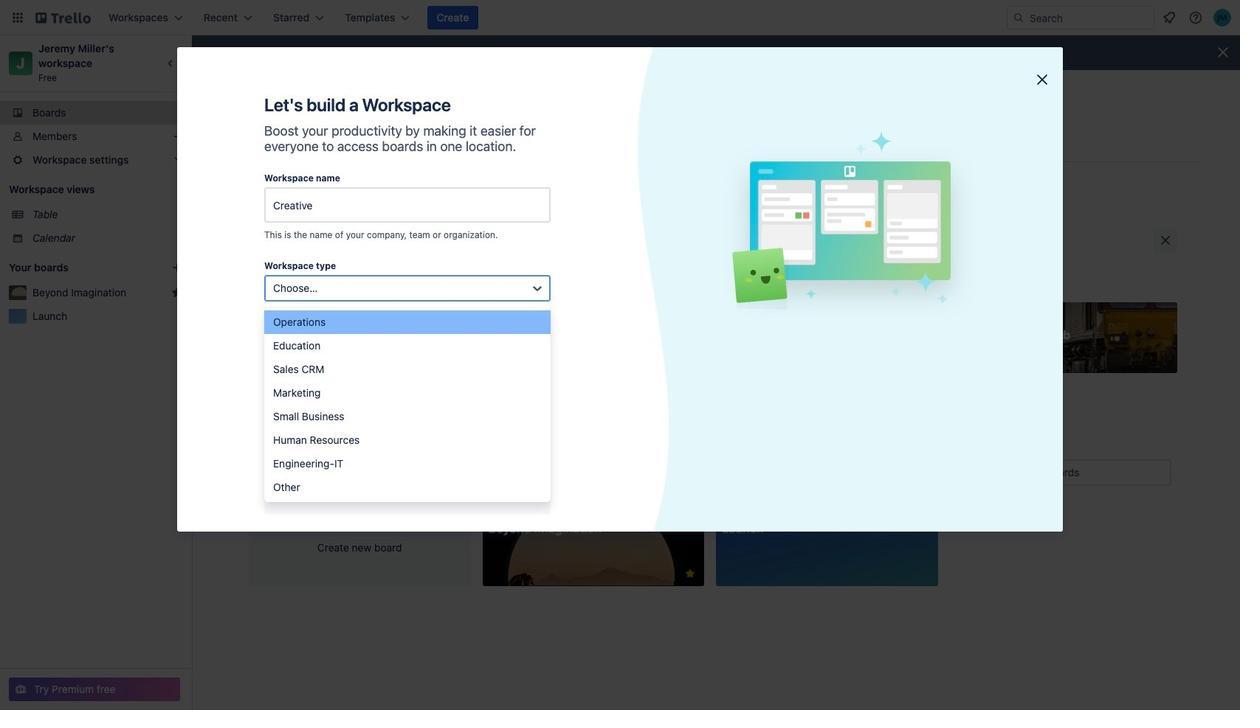 Task type: describe. For each thing, give the bounding box(es) containing it.
primary element
[[0, 0, 1240, 35]]

Taco's Co. text field
[[264, 187, 551, 223]]

Our team organizes everything here. text field
[[264, 334, 551, 435]]

Search boards text field
[[987, 460, 1171, 486]]

add board image
[[171, 262, 183, 274]]

starred icon image
[[171, 287, 183, 299]]

your boards with 2 items element
[[9, 259, 149, 277]]

open information menu image
[[1188, 10, 1203, 25]]



Task type: vqa. For each thing, say whether or not it's contained in the screenshot.
or
no



Task type: locate. For each thing, give the bounding box(es) containing it.
workspace navigation collapse icon image
[[161, 53, 182, 74]]

0 notifications image
[[1160, 9, 1178, 27]]

Search field
[[1025, 7, 1154, 29]]

search image
[[1013, 12, 1025, 24]]

jeremy miller (jeremymiller198) image
[[1214, 9, 1231, 27]]



